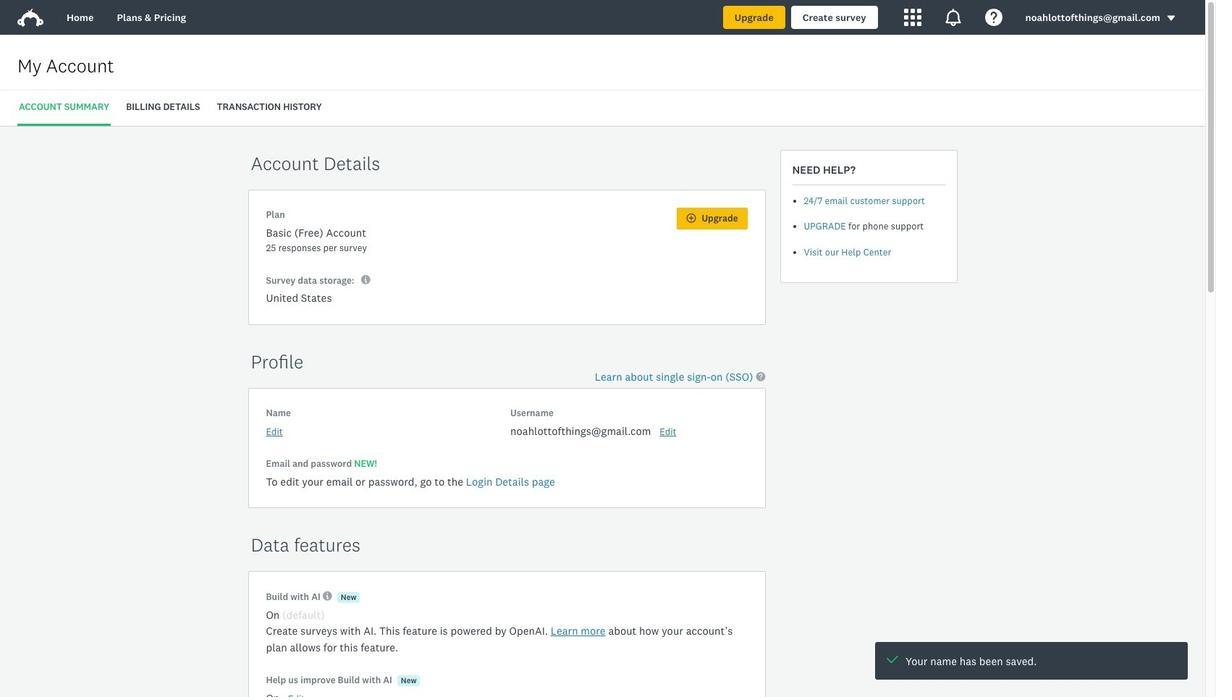 Task type: locate. For each thing, give the bounding box(es) containing it.
1 horizontal spatial products icon image
[[945, 9, 962, 26]]

products icon image
[[904, 9, 922, 26], [945, 9, 962, 26]]

1 products icon image from the left
[[904, 9, 922, 26]]

0 horizontal spatial products icon image
[[904, 9, 922, 26]]

dropdown arrow image
[[1167, 13, 1177, 23]]



Task type: vqa. For each thing, say whether or not it's contained in the screenshot.
Products Icon
yes



Task type: describe. For each thing, give the bounding box(es) containing it.
2 products icon image from the left
[[945, 9, 962, 26]]

help icon image
[[985, 9, 1003, 26]]

surveymonkey logo image
[[17, 9, 43, 27]]



